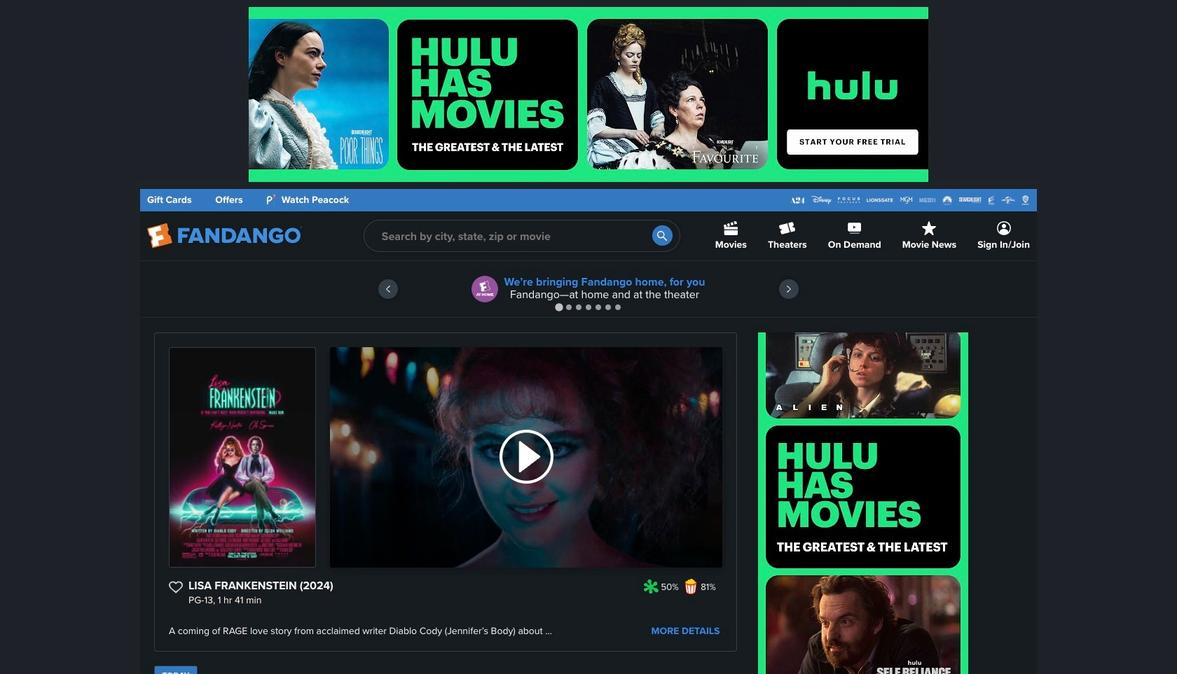 Task type: describe. For each thing, give the bounding box(es) containing it.
1 vertical spatial advertisement element
[[758, 333, 968, 675]]

flat image
[[643, 579, 659, 595]]

video player application
[[330, 348, 722, 568]]

1 of 1 group
[[154, 666, 198, 675]]

offer icon image
[[472, 276, 499, 303]]

Search by city, state, zip or movie text field
[[364, 220, 680, 252]]



Task type: locate. For each thing, give the bounding box(es) containing it.
0 vertical spatial advertisement element
[[249, 7, 928, 182]]

flat image
[[683, 579, 698, 595]]

select a slide to show tab list
[[140, 302, 1037, 313]]

movie summary element
[[154, 333, 737, 652]]

None search field
[[364, 220, 680, 252]]

lisa frankenstein (2024) movie poster image
[[170, 348, 315, 568]]

region
[[140, 261, 1037, 317]]

advertisement element
[[249, 7, 928, 182], [758, 333, 968, 675]]



Task type: vqa. For each thing, say whether or not it's contained in the screenshot.
Dune: Part Two Fan First Premieres in IMAX "image"
no



